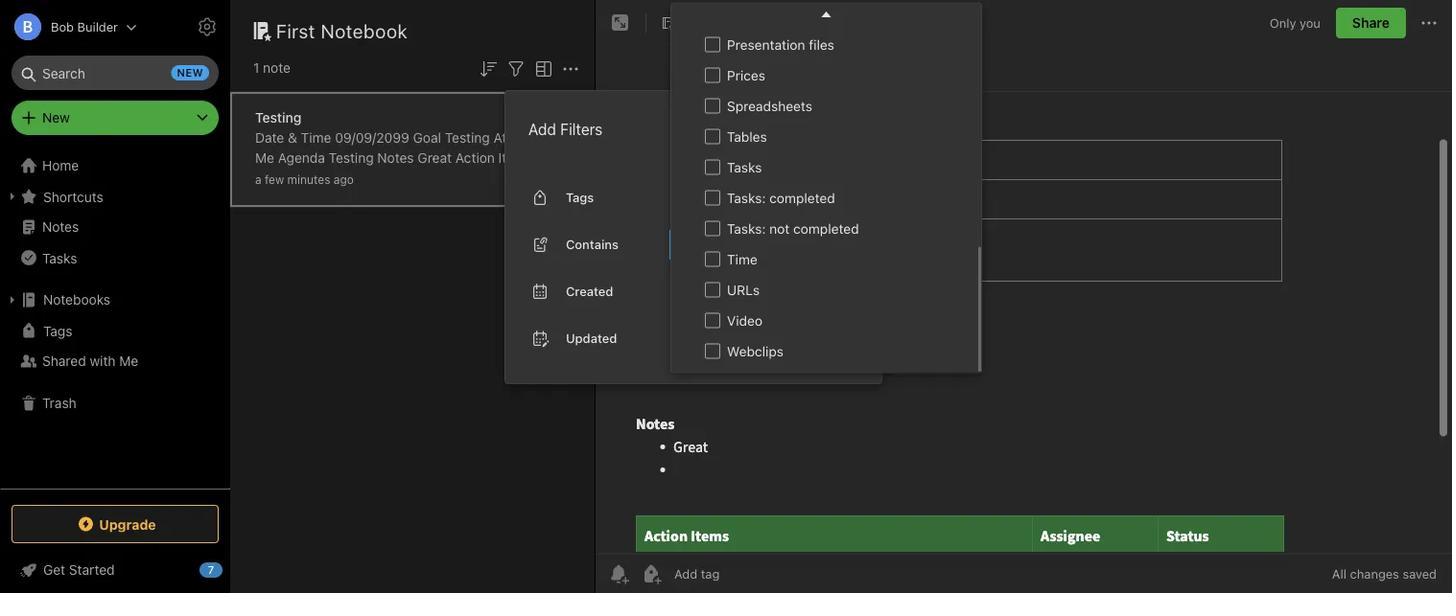Task type: describe. For each thing, give the bounding box(es) containing it.
add filters image
[[505, 57, 528, 80]]

View options field
[[528, 56, 556, 80]]

trash link
[[0, 389, 229, 419]]

add tag image
[[640, 563, 663, 586]]

new button
[[12, 101, 219, 135]]

Select726 checkbox
[[705, 344, 721, 359]]

Select718 checkbox
[[705, 98, 721, 114]]

0 vertical spatial notes
[[471, 170, 505, 186]]

add a reminder image
[[607, 563, 630, 586]]

assignee
[[255, 170, 312, 186]]

0 vertical spatial tags
[[566, 190, 594, 205]]

notebook
[[321, 19, 408, 42]]

Select724 checkbox
[[705, 282, 721, 298]]

more actions image
[[1418, 12, 1441, 35]]

agenda
[[278, 150, 325, 166]]

shortcuts button
[[0, 181, 229, 212]]

1
[[253, 60, 259, 76]]

tasks button
[[0, 243, 229, 273]]

video
[[727, 313, 763, 329]]

Contains field
[[671, 231, 853, 259]]

 input text field
[[673, 231, 828, 258]]

settings image
[[196, 15, 219, 38]]

share button
[[1336, 8, 1407, 38]]

status
[[315, 170, 355, 186]]

tasks: for tasks: completed
[[727, 190, 766, 206]]

action
[[456, 150, 495, 166]]

note window element
[[596, 0, 1453, 594]]

out
[[544, 170, 564, 186]]

more actions image
[[559, 57, 582, 80]]

a
[[255, 173, 262, 187]]

tasks inside "button"
[[42, 250, 77, 266]]

numbers
[[770, 6, 824, 22]]

Help and Learning task checklist field
[[0, 556, 230, 586]]

&
[[288, 130, 297, 146]]

clear all button
[[799, 118, 853, 141]]

clear all
[[801, 121, 851, 137]]

all
[[1333, 568, 1347, 582]]

attendees
[[494, 130, 557, 146]]

Search text field
[[25, 56, 205, 90]]

0 horizontal spatial more actions field
[[559, 56, 582, 80]]

time inside date & time 09/09/2099 goal testing attendees me agenda testing notes great action items assignee status clean up meeting notes send out meeting notes and actio...
[[301, 130, 331, 146]]

0 vertical spatial completed
[[770, 190, 835, 206]]

1 vertical spatial completed
[[793, 221, 859, 237]]

started
[[69, 563, 115, 579]]

and
[[347, 190, 370, 206]]

0 vertical spatial meeting
[[417, 170, 467, 186]]

notes inside tree
[[42, 219, 79, 235]]

up
[[397, 170, 413, 186]]

presentation files
[[727, 37, 835, 53]]

saved
[[1403, 568, 1437, 582]]

2 vertical spatial testing
[[329, 150, 374, 166]]

upgrade
[[99, 517, 156, 533]]

Select719 checkbox
[[705, 129, 721, 144]]

created
[[566, 285, 614, 299]]

add filters
[[529, 120, 603, 138]]

not
[[770, 221, 790, 237]]

notes inside date & time 09/09/2099 goal testing attendees me agenda testing notes great action items assignee status clean up meeting notes send out meeting notes and actio...
[[377, 150, 414, 166]]

note
[[263, 60, 291, 76]]

7
[[208, 565, 214, 577]]

shared
[[42, 354, 86, 369]]

webclips
[[727, 344, 784, 360]]

shared with me link
[[0, 346, 229, 377]]

get
[[43, 563, 65, 579]]

tasks: completed
[[727, 190, 835, 206]]

bob builder
[[51, 20, 118, 34]]

great
[[418, 150, 452, 166]]

tasks inside row group
[[727, 160, 762, 176]]

Select721 checkbox
[[705, 190, 721, 206]]

updated
[[566, 332, 617, 346]]

first
[[276, 19, 316, 42]]

0 horizontal spatial testing
[[255, 110, 302, 126]]

Account field
[[0, 8, 137, 46]]



Task type: locate. For each thing, give the bounding box(es) containing it.
you
[[1300, 16, 1321, 30]]

meeting down few
[[255, 190, 305, 206]]

notes down shortcuts
[[42, 219, 79, 235]]

completed up tasks: not completed
[[770, 190, 835, 206]]

row group
[[672, 0, 979, 372]]

files
[[809, 37, 835, 53]]

date
[[255, 130, 284, 146]]

first notebook
[[276, 19, 408, 42]]

contains
[[566, 237, 619, 252]]

0 vertical spatial more actions field
[[1418, 8, 1441, 38]]

1 vertical spatial tags
[[43, 323, 72, 339]]

tasks down tables
[[727, 160, 762, 176]]

Select725 checkbox
[[705, 313, 721, 328]]

notes
[[377, 150, 414, 166], [42, 219, 79, 235]]

tree containing home
[[0, 151, 230, 488]]

0 vertical spatial tasks:
[[727, 190, 766, 206]]

builder
[[77, 20, 118, 34]]

me inside tree
[[119, 354, 138, 369]]

bob
[[51, 20, 74, 34]]

Add filters field
[[505, 56, 528, 80]]

presentation
[[727, 37, 805, 53]]

few
[[265, 173, 284, 187]]

new
[[42, 110, 70, 126]]

trash
[[42, 396, 76, 412]]

1 vertical spatial tasks:
[[727, 221, 766, 237]]

tasks
[[727, 160, 762, 176], [42, 250, 77, 266]]

only
[[1270, 16, 1297, 30]]

1 vertical spatial notes
[[42, 219, 79, 235]]

Select722 checkbox
[[705, 221, 721, 236]]

notebooks
[[43, 292, 110, 308]]

more actions field right share button at the top of the page
[[1418, 8, 1441, 38]]

a few minutes ago
[[255, 173, 354, 187]]

0 vertical spatial me
[[255, 150, 274, 166]]

tasks: right select721 checkbox
[[727, 190, 766, 206]]

2 horizontal spatial testing
[[445, 130, 490, 146]]

all
[[837, 121, 851, 137]]

Select720 checkbox
[[705, 160, 721, 175]]

expand notebooks image
[[5, 293, 20, 308]]

time inside row group
[[727, 252, 758, 268]]

me inside date & time 09/09/2099 goal testing attendees me agenda testing notes great action items assignee status clean up meeting notes send out meeting notes and actio...
[[255, 150, 274, 166]]

me
[[255, 150, 274, 166], [119, 354, 138, 369]]

0 vertical spatial tasks
[[727, 160, 762, 176]]

expand note image
[[609, 12, 632, 35]]

tags
[[566, 190, 594, 205], [43, 323, 72, 339]]

tags inside button
[[43, 323, 72, 339]]

notes
[[471, 170, 505, 186], [309, 190, 344, 206]]

changes
[[1350, 568, 1400, 582]]

Sort options field
[[477, 56, 500, 80]]

date & time 09/09/2099 goal testing attendees me agenda testing notes great action items assignee status clean up meeting notes send out meeting notes and actio...
[[255, 130, 564, 206]]

Select717 checkbox
[[705, 67, 721, 83]]

more actions field right "view options" field
[[559, 56, 582, 80]]

1 horizontal spatial meeting
[[417, 170, 467, 186]]

filters
[[561, 120, 603, 138]]

Select723 checkbox
[[705, 252, 721, 267]]

1 tasks: from the top
[[727, 190, 766, 206]]

tags button
[[0, 316, 229, 346]]

clean
[[359, 170, 394, 186]]

testing
[[255, 110, 302, 126], [445, 130, 490, 146], [329, 150, 374, 166]]

add
[[529, 120, 557, 138]]

time right "select723" option
[[727, 252, 758, 268]]

me right with
[[119, 354, 138, 369]]

1 vertical spatial more actions field
[[559, 56, 582, 80]]

0 horizontal spatial me
[[119, 354, 138, 369]]

actio...
[[374, 190, 416, 206]]

items
[[499, 150, 533, 166]]

1 vertical spatial notes
[[309, 190, 344, 206]]

shared with me
[[42, 354, 138, 369]]

new search field
[[25, 56, 209, 90]]

0 horizontal spatial notes
[[42, 219, 79, 235]]

urls
[[727, 283, 760, 298]]

tables
[[727, 129, 767, 145]]

testing up action
[[445, 130, 490, 146]]

0 vertical spatial testing
[[255, 110, 302, 126]]

meeting
[[417, 170, 467, 186], [255, 190, 305, 206]]

1 vertical spatial testing
[[445, 130, 490, 146]]

tasks:
[[727, 190, 766, 206], [727, 221, 766, 237]]

with
[[90, 354, 116, 369]]

get started
[[43, 563, 115, 579]]

row group containing phone numbers
[[672, 0, 979, 372]]

1 horizontal spatial testing
[[329, 150, 374, 166]]

tags up shared
[[43, 323, 72, 339]]

testing up ago
[[329, 150, 374, 166]]

09/09/2099
[[335, 130, 409, 146]]

1 horizontal spatial tasks
[[727, 160, 762, 176]]

upgrade button
[[12, 506, 219, 544]]

only you
[[1270, 16, 1321, 30]]

time right &
[[301, 130, 331, 146]]

notes up up on the left of page
[[377, 150, 414, 166]]

send
[[509, 170, 541, 186]]

1 horizontal spatial notes
[[471, 170, 505, 186]]

1 horizontal spatial more actions field
[[1418, 8, 1441, 38]]

spreadsheets
[[727, 98, 813, 114]]

meeting down great
[[417, 170, 467, 186]]

tasks: for tasks: not completed
[[727, 221, 766, 237]]

testing up date at the top of page
[[255, 110, 302, 126]]

ago
[[334, 173, 354, 187]]

0 horizontal spatial tasks
[[42, 250, 77, 266]]

home link
[[0, 151, 230, 181]]

1 note
[[253, 60, 291, 76]]

minutes
[[287, 173, 330, 187]]

2 tasks: from the top
[[727, 221, 766, 237]]

0 vertical spatial time
[[301, 130, 331, 146]]

Add tag field
[[673, 567, 816, 583]]

clear
[[801, 121, 834, 137]]

new
[[177, 67, 203, 79]]

time
[[301, 130, 331, 146], [727, 252, 758, 268]]

notes link
[[0, 212, 229, 243]]

0 horizontal spatial notes
[[309, 190, 344, 206]]

1 vertical spatial time
[[727, 252, 758, 268]]

tasks up the notebooks
[[42, 250, 77, 266]]

completed
[[770, 190, 835, 206], [793, 221, 859, 237]]

Note Editor text field
[[596, 92, 1453, 555]]

0 horizontal spatial time
[[301, 130, 331, 146]]

0 vertical spatial notes
[[377, 150, 414, 166]]

0 horizontal spatial meeting
[[255, 190, 305, 206]]

tags up contains
[[566, 190, 594, 205]]

completed right "not"
[[793, 221, 859, 237]]

click to collapse image
[[223, 558, 237, 581]]

shortcuts
[[43, 189, 103, 205]]

phone numbers
[[727, 6, 824, 22]]

0 horizontal spatial tags
[[43, 323, 72, 339]]

1 horizontal spatial notes
[[377, 150, 414, 166]]

tasks: left "not"
[[727, 221, 766, 237]]

phone
[[727, 6, 766, 22]]

tree
[[0, 151, 230, 488]]

More actions field
[[1418, 8, 1441, 38], [559, 56, 582, 80]]

all changes saved
[[1333, 568, 1437, 582]]

home
[[42, 158, 79, 174]]

me down date at the top of page
[[255, 150, 274, 166]]

prices
[[727, 68, 766, 83]]

goal
[[413, 130, 441, 146]]

1 horizontal spatial me
[[255, 150, 274, 166]]

share
[[1353, 15, 1390, 31]]

1 horizontal spatial tags
[[566, 190, 594, 205]]

notes down "status"
[[309, 190, 344, 206]]

Select716 checkbox
[[705, 37, 721, 52]]

1 vertical spatial me
[[119, 354, 138, 369]]

Select715 checkbox
[[705, 6, 721, 21]]

1 horizontal spatial time
[[727, 252, 758, 268]]

notebooks link
[[0, 285, 229, 316]]

1 vertical spatial meeting
[[255, 190, 305, 206]]

1 vertical spatial tasks
[[42, 250, 77, 266]]

tasks: not completed
[[727, 221, 859, 237]]

notes down action
[[471, 170, 505, 186]]



Task type: vqa. For each thing, say whether or not it's contained in the screenshot.
"Find a location" field
no



